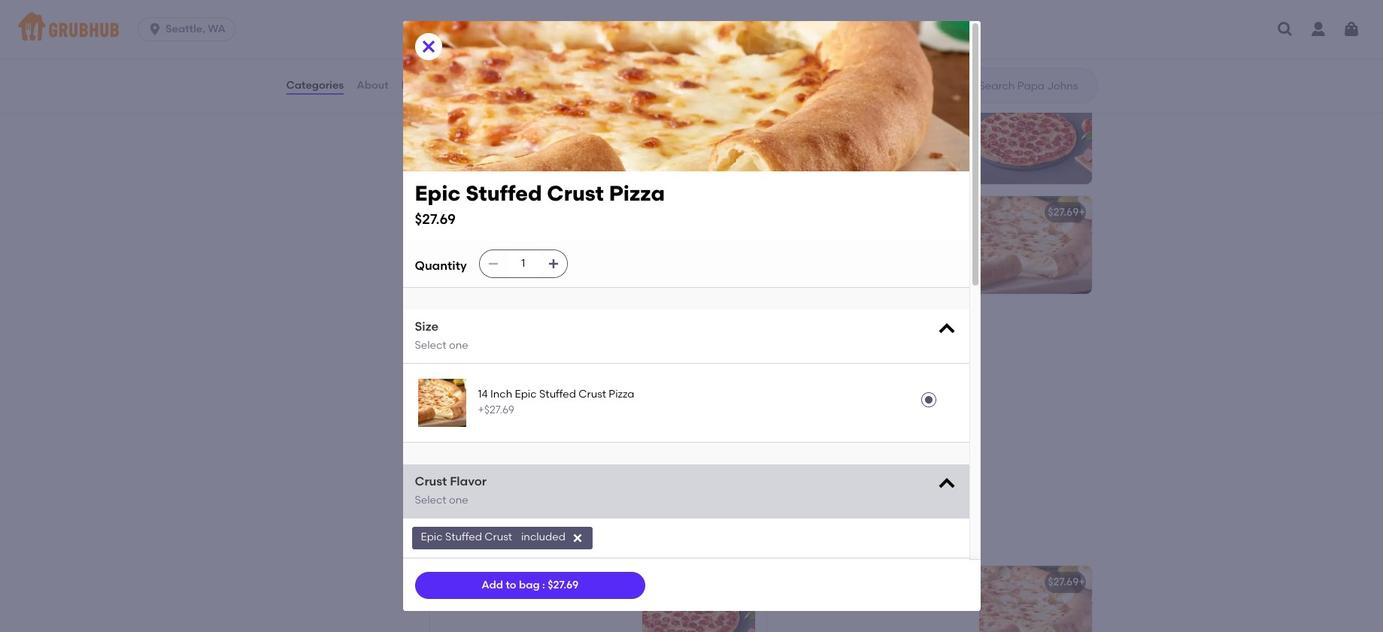 Task type: locate. For each thing, give the bounding box(es) containing it.
$17.19 +
[[715, 96, 748, 109]]

shaq- left add
[[439, 576, 470, 589]]

pizza inside 14 inch epic stuffed crust pizza +$27.69
[[609, 388, 634, 401]]

2 vertical spatial svg image
[[572, 532, 584, 544]]

epic
[[415, 180, 461, 206], [515, 388, 537, 401], [437, 417, 460, 430], [421, 531, 443, 544]]

svg image inside main navigation "navigation"
[[1276, 20, 1294, 38]]

1 vertical spatial $27.69 +
[[1048, 576, 1085, 589]]

+$27.69
[[478, 404, 514, 416]]

crust
[[547, 180, 604, 206], [579, 388, 606, 401], [502, 417, 530, 430], [415, 474, 447, 489], [485, 531, 512, 544]]

epic inside 14 inch epic stuffed crust pizza +$27.69
[[515, 388, 537, 401]]

one inside size select one
[[449, 339, 468, 352]]

epic for epic stuffed crust pizza $27.69
[[415, 180, 461, 206]]

epic up quantity
[[415, 180, 461, 206]]

$27.69 + for top epic stuffed crust pizza image
[[1048, 206, 1085, 219]]

0 vertical spatial $27.69 +
[[1048, 206, 1085, 219]]

14
[[478, 388, 488, 401]]

epic right on
[[515, 388, 537, 401]]

super
[[439, 96, 469, 109]]

$27.69 +
[[1048, 206, 1085, 219], [1048, 576, 1085, 589]]

show less button
[[424, 300, 1098, 333]]

epic stuffed crust pizza $27.69
[[415, 180, 665, 228]]

epic down crust flavor select one
[[421, 531, 443, 544]]

14 inch epic stuffed crust pizza +$27.69
[[478, 388, 634, 416]]

select
[[415, 339, 446, 352], [415, 494, 446, 507]]

2 vertical spatial shaq-a-roni pizza
[[439, 576, 534, 589]]

the works pizza image
[[979, 0, 1092, 74]]

epic stuffed crust pizza
[[437, 417, 560, 430]]

1 horizontal spatial svg image
[[936, 474, 957, 495]]

shaq-a-roni pizza image
[[979, 87, 1092, 184], [642, 196, 755, 294], [642, 567, 755, 633]]

0 vertical spatial svg image
[[1276, 20, 1294, 38]]

main navigation navigation
[[0, 0, 1383, 59]]

stuffed right on
[[539, 388, 576, 401]]

1 vertical spatial one
[[449, 494, 468, 507]]

roni for bottom shaq-a-roni pizza image
[[481, 576, 504, 589]]

stuffed up input item quantity number field
[[466, 180, 542, 206]]

0 vertical spatial a-
[[807, 96, 818, 109]]

shaq- up quantity
[[439, 206, 470, 219]]

shaq- right $17.19 +
[[776, 96, 807, 109]]

select up "featured"
[[415, 494, 446, 507]]

epic for epic stuffed crust
[[421, 531, 443, 544]]

0 vertical spatial one
[[449, 339, 468, 352]]

the meats pizza image
[[642, 0, 755, 74]]

select inside size select one
[[415, 339, 446, 352]]

crust inside the epic stuffed crust pizza $27.69
[[547, 180, 604, 206]]

crust inside button
[[502, 417, 530, 430]]

one down flavor
[[449, 494, 468, 507]]

stuffed inside button
[[462, 417, 500, 430]]

1 vertical spatial shaq-a-roni pizza image
[[642, 196, 755, 294]]

reviews button
[[401, 59, 444, 113]]

less
[[766, 310, 786, 323]]

epic down most
[[437, 417, 460, 430]]

1 vertical spatial select
[[415, 494, 446, 507]]

2 vertical spatial shaq-
[[439, 576, 470, 589]]

epic inside button
[[437, 417, 460, 430]]

+
[[742, 96, 748, 109], [1079, 96, 1085, 109], [1079, 206, 1085, 219], [1079, 576, 1085, 589]]

bag
[[519, 579, 540, 592]]

shaq-
[[776, 96, 807, 109], [439, 206, 470, 219], [439, 576, 470, 589]]

$27.69
[[1048, 206, 1079, 219], [415, 210, 456, 228], [1048, 576, 1079, 589], [548, 579, 579, 592]]

shaq-a-roni pizza button
[[430, 196, 755, 294], [430, 567, 755, 633]]

featured
[[427, 531, 499, 550]]

best sellers most ordered on grubhub
[[427, 358, 558, 392]]

14 inch epic stuffed crust pizza image
[[418, 379, 466, 427]]

1 vertical spatial shaq-a-roni pizza button
[[430, 567, 755, 633]]

1 vertical spatial roni
[[481, 206, 504, 219]]

seattle, wa
[[166, 23, 226, 35]]

svg image
[[1342, 20, 1361, 38], [147, 22, 163, 37], [419, 38, 437, 56], [487, 258, 499, 270], [547, 258, 559, 270], [936, 319, 957, 340]]

2 select from the top
[[415, 494, 446, 507]]

0 horizontal spatial svg image
[[572, 532, 584, 544]]

0 vertical spatial epic stuffed crust pizza image
[[979, 196, 1092, 294]]

show
[[736, 310, 764, 323]]

1 select from the top
[[415, 339, 446, 352]]

a-
[[807, 96, 818, 109], [470, 206, 481, 219], [470, 576, 481, 589]]

2 vertical spatial a-
[[470, 576, 481, 589]]

flavor
[[450, 474, 487, 489]]

2 horizontal spatial svg image
[[1276, 20, 1294, 38]]

stuffed for epic stuffed crust
[[445, 531, 482, 544]]

1 one from the top
[[449, 339, 468, 352]]

0 vertical spatial roni
[[818, 96, 841, 109]]

reviews
[[401, 79, 443, 92]]

featured selection
[[427, 531, 576, 550]]

super hawaiian pizza
[[439, 96, 551, 109]]

2 vertical spatial roni
[[481, 576, 504, 589]]

one up best
[[449, 339, 468, 352]]

crust for epic stuffed crust
[[485, 531, 512, 544]]

super hawaiian pizza image
[[642, 87, 755, 184]]

stuffed inside the epic stuffed crust pizza $27.69
[[466, 180, 542, 206]]

2 one from the top
[[449, 494, 468, 507]]

1 vertical spatial shaq-
[[439, 206, 470, 219]]

stuffed down +$27.69
[[462, 417, 500, 430]]

0 vertical spatial shaq-a-roni pizza button
[[430, 196, 755, 294]]

pizza inside the epic stuffed crust pizza $27.69
[[609, 180, 665, 206]]

stuffed
[[466, 180, 542, 206], [539, 388, 576, 401], [462, 417, 500, 430], [445, 531, 482, 544]]

grubhub
[[513, 379, 558, 392]]

$17.19
[[715, 96, 742, 109]]

epic inside the epic stuffed crust pizza $27.69
[[415, 180, 461, 206]]

shaq-a-roni pizza
[[776, 96, 871, 109], [439, 206, 534, 219], [439, 576, 534, 589]]

stuffed down crust flavor select one
[[445, 531, 482, 544]]

a- for the top shaq-a-roni pizza image
[[807, 96, 818, 109]]

1 vertical spatial a-
[[470, 206, 481, 219]]

1 $27.69 + from the top
[[1048, 206, 1085, 219]]

2 shaq-a-roni pizza button from the top
[[430, 567, 755, 633]]

roni
[[818, 96, 841, 109], [481, 206, 504, 219], [481, 576, 504, 589]]

one
[[449, 339, 468, 352], [449, 494, 468, 507]]

$19.29
[[1048, 96, 1079, 109]]

2 $27.69 + from the top
[[1048, 576, 1085, 589]]

select down size
[[415, 339, 446, 352]]

0 vertical spatial select
[[415, 339, 446, 352]]

epic stuffed crust pizza image
[[979, 196, 1092, 294], [643, 404, 756, 502], [979, 567, 1092, 633]]

on
[[497, 379, 510, 392]]

$19.29 +
[[1048, 96, 1085, 109]]

pizza
[[524, 96, 551, 109], [844, 96, 871, 109], [609, 180, 665, 206], [507, 206, 534, 219], [609, 388, 634, 401], [533, 417, 560, 430], [507, 576, 534, 589]]

svg image
[[1276, 20, 1294, 38], [936, 474, 957, 495], [572, 532, 584, 544]]



Task type: vqa. For each thing, say whether or not it's contained in the screenshot.
nearby
no



Task type: describe. For each thing, give the bounding box(es) containing it.
1 vertical spatial shaq-a-roni pizza
[[439, 206, 534, 219]]

to
[[506, 579, 516, 592]]

categories button
[[285, 59, 345, 113]]

epic stuffed crust
[[421, 531, 512, 544]]

crust inside 14 inch epic stuffed crust pizza +$27.69
[[579, 388, 606, 401]]

:
[[542, 579, 545, 592]]

+ for the super hawaiian pizza image
[[742, 96, 748, 109]]

2 vertical spatial epic stuffed crust pizza image
[[979, 567, 1092, 633]]

0 vertical spatial shaq-a-roni pizza image
[[979, 87, 1092, 184]]

about button
[[356, 59, 389, 113]]

a- for middle shaq-a-roni pizza image
[[470, 206, 481, 219]]

seattle,
[[166, 23, 205, 35]]

size
[[415, 320, 439, 334]]

1 shaq-a-roni pizza button from the top
[[430, 196, 755, 294]]

roni for middle shaq-a-roni pizza image
[[481, 206, 504, 219]]

stuffed inside 14 inch epic stuffed crust pizza +$27.69
[[539, 388, 576, 401]]

hawaiian
[[471, 96, 521, 109]]

Search Papa Johns search field
[[977, 79, 1092, 93]]

pizza inside button
[[533, 417, 560, 430]]

inch
[[490, 388, 512, 401]]

stuffed for epic stuffed crust pizza
[[462, 417, 500, 430]]

selection
[[502, 531, 576, 550]]

quantity
[[415, 259, 467, 273]]

+ for epic stuffed crust pizza image to the bottom
[[1079, 576, 1085, 589]]

svg image inside the seattle, wa button
[[147, 22, 163, 37]]

crust flavor select one
[[415, 474, 487, 507]]

ordered
[[454, 379, 495, 392]]

roni for the top shaq-a-roni pizza image
[[818, 96, 841, 109]]

seattle, wa button
[[138, 17, 241, 41]]

size select one
[[415, 320, 468, 352]]

Input item quantity number field
[[507, 250, 540, 277]]

sellers
[[465, 358, 518, 377]]

1 vertical spatial epic stuffed crust pizza image
[[643, 404, 756, 502]]

most
[[427, 379, 451, 392]]

categories
[[286, 79, 344, 92]]

1 vertical spatial svg image
[[936, 474, 957, 495]]

0 vertical spatial shaq-
[[776, 96, 807, 109]]

crust inside crust flavor select one
[[415, 474, 447, 489]]

+ for top epic stuffed crust pizza image
[[1079, 206, 1085, 219]]

epic stuffed crust pizza button
[[428, 404, 756, 502]]

$27.69 inside the epic stuffed crust pizza $27.69
[[415, 210, 456, 228]]

included
[[521, 531, 566, 544]]

crust for epic stuffed crust pizza $27.69
[[547, 180, 604, 206]]

add to bag : $27.69
[[481, 579, 579, 592]]

2 vertical spatial shaq-a-roni pizza image
[[642, 567, 755, 633]]

select inside crust flavor select one
[[415, 494, 446, 507]]

wa
[[208, 23, 226, 35]]

search icon image
[[955, 77, 973, 95]]

one inside crust flavor select one
[[449, 494, 468, 507]]

about
[[357, 79, 389, 92]]

stuffed for epic stuffed crust pizza $27.69
[[466, 180, 542, 206]]

a- for bottom shaq-a-roni pizza image
[[470, 576, 481, 589]]

0 vertical spatial shaq-a-roni pizza
[[776, 96, 871, 109]]

epic for epic stuffed crust pizza
[[437, 417, 460, 430]]

add
[[481, 579, 503, 592]]

$27.69 + for epic stuffed crust pizza image to the bottom
[[1048, 576, 1085, 589]]

best
[[427, 358, 462, 377]]

crust for epic stuffed crust pizza
[[502, 417, 530, 430]]

show less
[[736, 310, 786, 323]]



